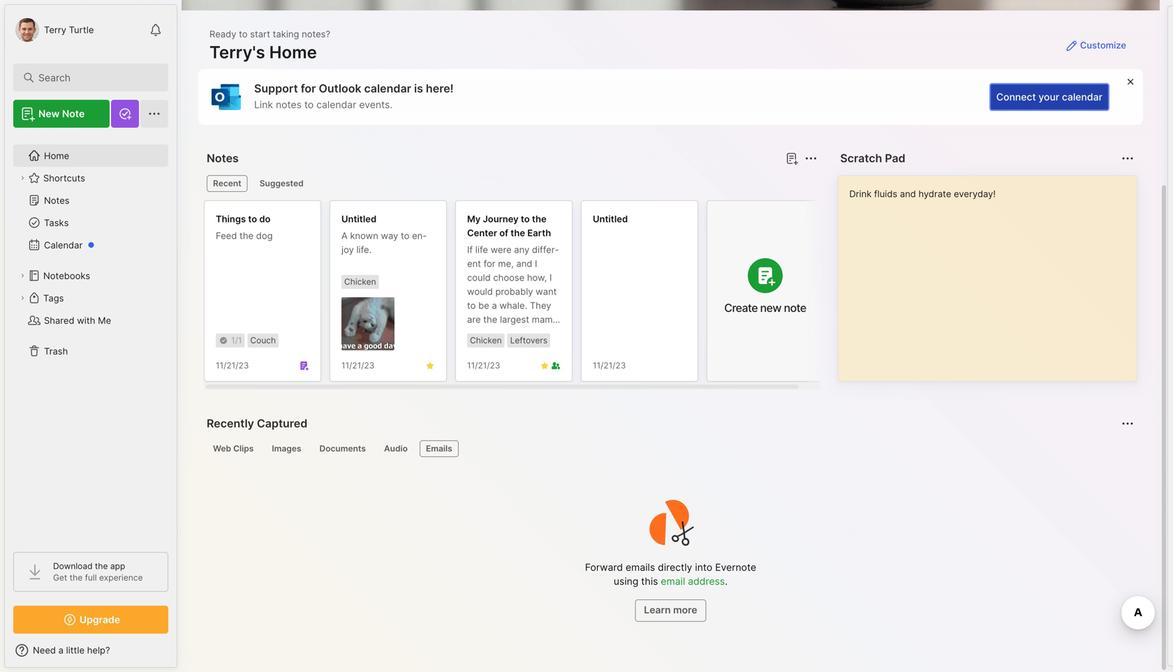 Task type: locate. For each thing, give the bounding box(es) containing it.
0 horizontal spatial home
[[44, 150, 69, 161]]

to left en
[[401, 230, 409, 241]]

1 vertical spatial and
[[524, 328, 540, 339]]

0 horizontal spatial i
[[535, 258, 537, 269]]

calendar down outlook at the top left
[[316, 99, 356, 111]]

WHAT'S NEW field
[[5, 640, 177, 662]]

1 vertical spatial chicken
[[470, 336, 502, 346]]

directly
[[658, 562, 692, 574]]

connect your calendar
[[996, 91, 1103, 103]]

here!
[[426, 82, 454, 95]]

recently captured button
[[204, 413, 310, 435]]

tags button
[[13, 287, 168, 309]]

home inside ready to start taking notes? terry's home
[[269, 42, 317, 62]]

1 horizontal spatial for
[[484, 258, 495, 269]]

download the app get the full experience
[[53, 561, 143, 583]]

recent tab
[[207, 175, 248, 192]]

clips
[[233, 444, 254, 454]]

note
[[62, 108, 85, 120]]

turtle
[[69, 24, 94, 35]]

More actions field
[[801, 149, 821, 168], [1118, 149, 1137, 168], [1118, 414, 1137, 434]]

1 vertical spatial earth
[[498, 328, 521, 339]]

differ
[[532, 244, 559, 255]]

0 horizontal spatial chicken
[[344, 277, 376, 287]]

new note
[[38, 108, 85, 120]]

1 horizontal spatial untitled
[[593, 214, 628, 224]]

a left little
[[58, 645, 64, 656]]

of left "their"
[[504, 342, 513, 353]]

and up "their"
[[524, 328, 540, 339]]

1 vertical spatial tab list
[[207, 441, 1132, 457]]

.
[[725, 576, 728, 588]]

calendar
[[364, 82, 411, 95], [1062, 91, 1103, 103], [316, 99, 356, 111]]

1 vertical spatial more actions image
[[1119, 415, 1136, 432]]

notebooks
[[43, 270, 90, 281]]

tasks button
[[13, 212, 168, 234]]

to left the 'do'
[[248, 214, 257, 224]]

joy
[[341, 230, 427, 255]]

tab list containing web clips
[[207, 441, 1132, 457]]

earth up differ
[[527, 228, 551, 238]]

3 11/21/23 from the left
[[467, 361, 500, 371]]

of down journey
[[499, 228, 508, 238]]

1 horizontal spatial a
[[492, 300, 497, 311]]

0 vertical spatial of
[[499, 228, 508, 238]]

0 vertical spatial tab list
[[207, 175, 815, 192]]

upgrade button
[[13, 606, 168, 634]]

address
[[688, 576, 725, 588]]

for down the life
[[484, 258, 495, 269]]

events.
[[359, 99, 393, 111]]

support for outlook calendar is here! link notes to calendar events.
[[254, 82, 454, 111]]

for
[[301, 82, 316, 95], [484, 258, 495, 269]]

the left dog
[[239, 230, 254, 241]]

1 horizontal spatial calendar
[[364, 82, 411, 95]]

scratch pad button
[[837, 147, 908, 170]]

4 11/21/23 from the left
[[593, 361, 626, 371]]

connect
[[996, 91, 1036, 103]]

i right how,
[[550, 272, 552, 283]]

mam
[[532, 314, 557, 325]]

notes link
[[13, 189, 168, 212]]

0 vertical spatial notes
[[207, 152, 239, 165]]

Start writing… text field
[[849, 176, 1136, 370]]

are
[[467, 314, 481, 325]]

1 vertical spatial home
[[44, 150, 69, 161]]

to right notes
[[304, 99, 314, 111]]

1 tab list from the top
[[207, 175, 815, 192]]

life.
[[356, 244, 372, 255]]

terry turtle
[[44, 24, 94, 35]]

the
[[532, 214, 547, 224], [511, 228, 525, 238], [239, 230, 254, 241], [483, 314, 497, 325], [95, 561, 108, 572], [70, 573, 83, 583]]

choose
[[493, 272, 525, 283]]

tree
[[5, 136, 177, 540]]

shared with me link
[[13, 309, 168, 332]]

click to collapse image
[[176, 647, 187, 663]]

more actions image
[[803, 150, 819, 167], [1119, 415, 1136, 432]]

expand notebooks image
[[18, 272, 27, 280]]

1 horizontal spatial home
[[269, 42, 317, 62]]

1 vertical spatial a
[[58, 645, 64, 656]]

0 vertical spatial a
[[492, 300, 497, 311]]

1 horizontal spatial chicken
[[470, 336, 502, 346]]

0 vertical spatial home
[[269, 42, 317, 62]]

expand tags image
[[18, 294, 27, 302]]

shortcuts
[[43, 173, 85, 183]]

earth down 'largest'
[[498, 328, 521, 339]]

notes up the 'recent'
[[207, 152, 239, 165]]

support
[[254, 82, 298, 95]]

a right be
[[492, 300, 497, 311]]

calendar right your
[[1062, 91, 1103, 103]]

1 horizontal spatial more actions image
[[1119, 415, 1136, 432]]

home up shortcuts
[[44, 150, 69, 161]]

0 horizontal spatial a
[[58, 645, 64, 656]]

images tab
[[266, 441, 308, 457]]

to right journey
[[521, 214, 530, 224]]

home inside main element
[[44, 150, 69, 161]]

calendar inside connect your calendar button
[[1062, 91, 1103, 103]]

tab list
[[207, 175, 815, 192], [207, 441, 1132, 457]]

home down taking
[[269, 42, 317, 62]]

audio tab
[[378, 441, 414, 457]]

tree containing home
[[5, 136, 177, 540]]

chicken down "life."
[[344, 277, 376, 287]]

create new note
[[724, 301, 806, 315]]

journey
[[483, 214, 519, 224]]

0 horizontal spatial notes
[[44, 195, 70, 206]]

0 horizontal spatial calendar
[[316, 99, 356, 111]]

Account field
[[13, 16, 94, 44]]

known
[[350, 230, 378, 241]]

0 vertical spatial chicken
[[344, 277, 376, 287]]

web
[[213, 444, 231, 454]]

1 horizontal spatial notes
[[207, 152, 239, 165]]

want
[[536, 286, 557, 297]]

1 11/21/23 from the left
[[216, 361, 249, 371]]

couch
[[250, 335, 276, 345]]

to left "start"
[[239, 29, 248, 39]]

me,
[[498, 258, 514, 269]]

forward
[[585, 562, 623, 574]]

Search text field
[[38, 71, 150, 84]]

link
[[254, 99, 273, 111]]

into
[[695, 562, 712, 574]]

2 untitled from the left
[[593, 214, 628, 224]]

0 vertical spatial i
[[535, 258, 537, 269]]

calendar up the events.
[[364, 82, 411, 95]]

1 horizontal spatial earth
[[527, 228, 551, 238]]

chicken
[[344, 277, 376, 287], [470, 336, 502, 346]]

on
[[485, 328, 496, 339]]

note
[[784, 301, 806, 315]]

notes up tasks
[[44, 195, 70, 206]]

dog
[[256, 230, 273, 241]]

learn more
[[644, 604, 697, 616]]

0 vertical spatial earth
[[527, 228, 551, 238]]

2 11/21/23 from the left
[[341, 361, 375, 371]]

connect your calendar button
[[989, 83, 1110, 111]]

center
[[467, 228, 497, 238]]

notebooks link
[[13, 265, 168, 287]]

earth
[[527, 228, 551, 238], [498, 328, 521, 339]]

0 horizontal spatial for
[[301, 82, 316, 95]]

home
[[269, 42, 317, 62], [44, 150, 69, 161]]

a
[[492, 300, 497, 311], [58, 645, 64, 656]]

trash link
[[13, 340, 168, 362]]

0 horizontal spatial untitled
[[341, 214, 376, 224]]

untitled inside 'untitled a known way to en joy life.'
[[341, 214, 376, 224]]

any
[[514, 244, 529, 255]]

and down any
[[516, 258, 532, 269]]

tab list containing recent
[[207, 175, 815, 192]]

untitled
[[341, 214, 376, 224], [593, 214, 628, 224]]

learn
[[644, 604, 671, 616]]

0 vertical spatial more actions image
[[803, 150, 819, 167]]

their
[[515, 342, 535, 353]]

1 horizontal spatial i
[[550, 272, 552, 283]]

pad
[[885, 152, 906, 165]]

notes
[[276, 99, 302, 111]]

2 horizontal spatial calendar
[[1062, 91, 1103, 103]]

i up how,
[[535, 258, 537, 269]]

1 vertical spatial notes
[[44, 195, 70, 206]]

the inside things to do feed the dog
[[239, 230, 254, 241]]

1 vertical spatial for
[[484, 258, 495, 269]]

1 vertical spatial i
[[550, 272, 552, 283]]

to
[[239, 29, 248, 39], [304, 99, 314, 111], [248, 214, 257, 224], [521, 214, 530, 224], [401, 230, 409, 241], [467, 300, 476, 311]]

largest
[[500, 314, 529, 325]]

2 tab list from the top
[[207, 441, 1132, 457]]

could
[[467, 272, 491, 283]]

1 untitled from the left
[[341, 214, 376, 224]]

would
[[467, 286, 493, 297]]

more
[[673, 604, 697, 616]]

0 horizontal spatial more actions image
[[803, 150, 819, 167]]

of
[[499, 228, 508, 238], [504, 342, 513, 353]]

for inside my journey to the center of the earth if life were any differ ent for me, and i could choose how, i would probably want to be a whale. they are the largest mam mal on earth and masters of their vast d...
[[484, 258, 495, 269]]

chicken down "are"
[[470, 336, 502, 346]]

your
[[1039, 91, 1059, 103]]

untitled a known way to en joy life.
[[341, 214, 427, 255]]

more actions image
[[1119, 150, 1136, 167]]

images
[[272, 444, 301, 454]]

0 vertical spatial for
[[301, 82, 316, 95]]

calendar
[[44, 240, 83, 251]]

web clips
[[213, 444, 254, 454]]

to inside ready to start taking notes? terry's home
[[239, 29, 248, 39]]

for up notes
[[301, 82, 316, 95]]

my journey to the center of the earth if life were any differ ent for me, and i could choose how, i would probably want to be a whale. they are the largest mam mal on earth and masters of their vast d...
[[467, 214, 559, 367]]

None search field
[[38, 69, 150, 86]]



Task type: describe. For each thing, give the bounding box(es) containing it.
the up differ
[[532, 214, 547, 224]]

audio
[[384, 444, 408, 454]]

recently
[[207, 417, 254, 430]]

with
[[77, 315, 95, 326]]

forward emails directly into evernote using this
[[585, 562, 756, 588]]

main element
[[0, 0, 182, 672]]

this
[[641, 576, 658, 588]]

for inside support for outlook calendar is here! link notes to calendar events.
[[301, 82, 316, 95]]

emails
[[426, 444, 452, 454]]

to left be
[[467, 300, 476, 311]]

were
[[491, 244, 512, 255]]

vast
[[537, 342, 556, 353]]

email
[[661, 576, 685, 588]]

evernote
[[715, 562, 756, 574]]

customize
[[1080, 40, 1126, 51]]

calendar button
[[13, 234, 168, 256]]

notes inside button
[[207, 152, 239, 165]]

is
[[414, 82, 423, 95]]

how,
[[527, 272, 547, 283]]

whale.
[[500, 300, 527, 311]]

terry's
[[209, 42, 265, 62]]

things to do feed the dog
[[216, 214, 273, 241]]

customize button
[[1059, 34, 1132, 57]]

masters
[[467, 342, 502, 353]]

en
[[412, 230, 427, 241]]

create new note row group
[[204, 200, 832, 390]]

recent
[[213, 178, 241, 189]]

leftovers
[[510, 336, 548, 346]]

need a little help?
[[33, 645, 110, 656]]

suggested
[[260, 178, 304, 189]]

ready to start taking notes? terry's home
[[209, 29, 330, 62]]

create new note button
[[707, 200, 824, 382]]

download
[[53, 561, 93, 572]]

help?
[[87, 645, 110, 656]]

chicken for the
[[470, 336, 502, 346]]

more actions field for scratch pad
[[1118, 149, 1137, 168]]

to inside things to do feed the dog
[[248, 214, 257, 224]]

new
[[38, 108, 60, 120]]

chicken for joy
[[344, 277, 376, 287]]

thumbnail image
[[341, 297, 395, 351]]

emails tab
[[420, 441, 459, 457]]

email address button
[[661, 576, 725, 588]]

recently captured
[[207, 417, 307, 430]]

scratch
[[840, 152, 882, 165]]

upgrade
[[79, 614, 120, 626]]

to inside support for outlook calendar is here! link notes to calendar events.
[[304, 99, 314, 111]]

emails
[[626, 562, 655, 574]]

more actions field for recently captured
[[1118, 414, 1137, 434]]

documents tab
[[313, 441, 372, 457]]

learn more button
[[635, 600, 706, 622]]

a inside field
[[58, 645, 64, 656]]

untitled for untitled
[[593, 214, 628, 224]]

experience
[[99, 573, 143, 583]]

the down download
[[70, 573, 83, 583]]

to inside 'untitled a known way to en joy life.'
[[401, 230, 409, 241]]

captured
[[257, 417, 307, 430]]

none search field inside main element
[[38, 69, 150, 86]]

d...
[[467, 356, 480, 367]]

things
[[216, 214, 246, 224]]

way
[[381, 230, 398, 241]]

tags
[[43, 293, 64, 304]]

using
[[614, 576, 638, 588]]

notes inside main element
[[44, 195, 70, 206]]

probably
[[495, 286, 533, 297]]

tab list for notes
[[207, 175, 815, 192]]

the up on
[[483, 314, 497, 325]]

shared with me
[[44, 315, 111, 326]]

terry
[[44, 24, 66, 35]]

shared
[[44, 315, 74, 326]]

get
[[53, 573, 67, 583]]

tasks
[[44, 217, 69, 228]]

1 vertical spatial of
[[504, 342, 513, 353]]

1/1
[[231, 335, 242, 345]]

life
[[475, 244, 488, 255]]

me
[[98, 315, 111, 326]]

a inside my journey to the center of the earth if life were any differ ent for me, and i could choose how, i would probably want to be a whale. they are the largest mam mal on earth and masters of their vast d...
[[492, 300, 497, 311]]

the up any
[[511, 228, 525, 238]]

ready
[[209, 29, 236, 39]]

tree inside main element
[[5, 136, 177, 540]]

feed
[[216, 230, 237, 241]]

the up the full
[[95, 561, 108, 572]]

my
[[467, 214, 481, 224]]

documents
[[319, 444, 366, 454]]

create
[[724, 301, 758, 315]]

web clips tab
[[207, 441, 260, 457]]

0 vertical spatial and
[[516, 258, 532, 269]]

tab list for recently captured
[[207, 441, 1132, 457]]

be
[[478, 300, 489, 311]]

suggested tab
[[253, 175, 310, 192]]

home link
[[13, 145, 168, 167]]

they
[[530, 300, 551, 311]]

untitled for untitled a known way to en joy life.
[[341, 214, 376, 224]]

more actions image inside field
[[1119, 415, 1136, 432]]

if
[[467, 244, 473, 255]]

app
[[110, 561, 125, 572]]

0 horizontal spatial earth
[[498, 328, 521, 339]]

mal
[[467, 314, 557, 339]]

ent
[[467, 244, 559, 269]]

start
[[250, 29, 270, 39]]



Task type: vqa. For each thing, say whether or not it's contained in the screenshot.
"dropdown list" menu
no



